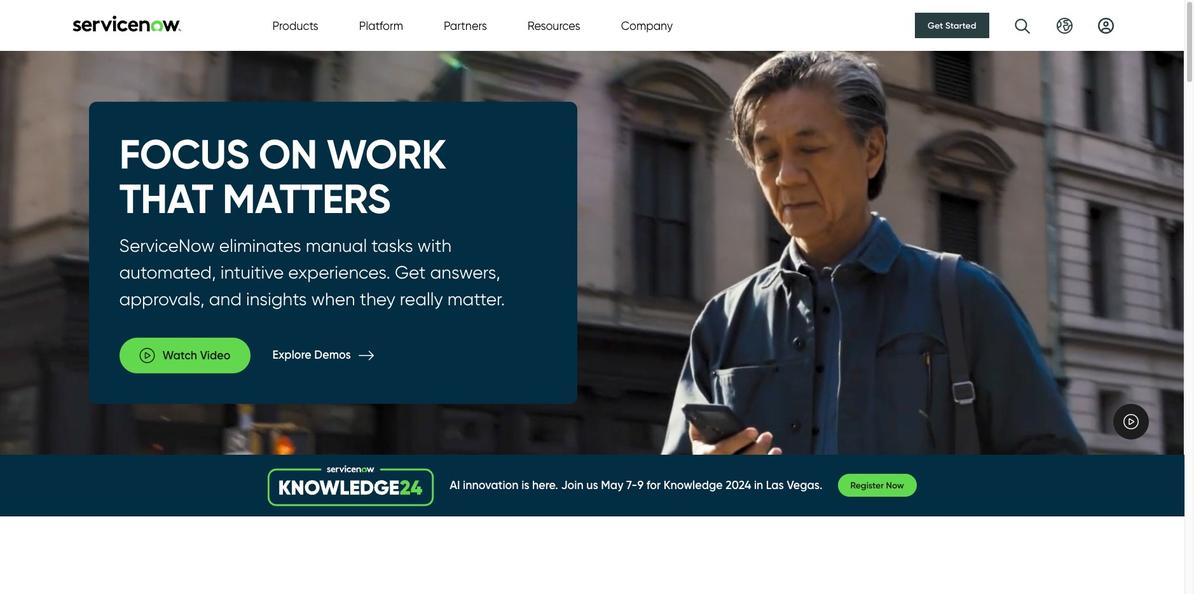 Task type: locate. For each thing, give the bounding box(es) containing it.
play ambient video element
[[1114, 404, 1149, 439]]

started
[[946, 20, 977, 31]]

select your country image
[[1057, 17, 1073, 33]]

company
[[621, 19, 673, 32]]

go to servicenow account image
[[1098, 17, 1114, 33]]

get started link
[[915, 13, 989, 38]]

partners button
[[444, 17, 487, 34]]

resources
[[528, 19, 580, 32]]

platform button
[[359, 17, 403, 34]]

products button
[[273, 17, 319, 34]]

servicenow image
[[71, 15, 182, 31]]

products
[[273, 19, 319, 32]]



Task type: vqa. For each thing, say whether or not it's contained in the screenshot.
play ambient video element
yes



Task type: describe. For each thing, give the bounding box(es) containing it.
resources button
[[528, 17, 580, 34]]

company button
[[621, 17, 673, 34]]

play ambient video image
[[1124, 414, 1139, 429]]

partners
[[444, 19, 487, 32]]

get started
[[928, 20, 977, 31]]

get
[[928, 20, 943, 31]]

platform
[[359, 19, 403, 32]]



